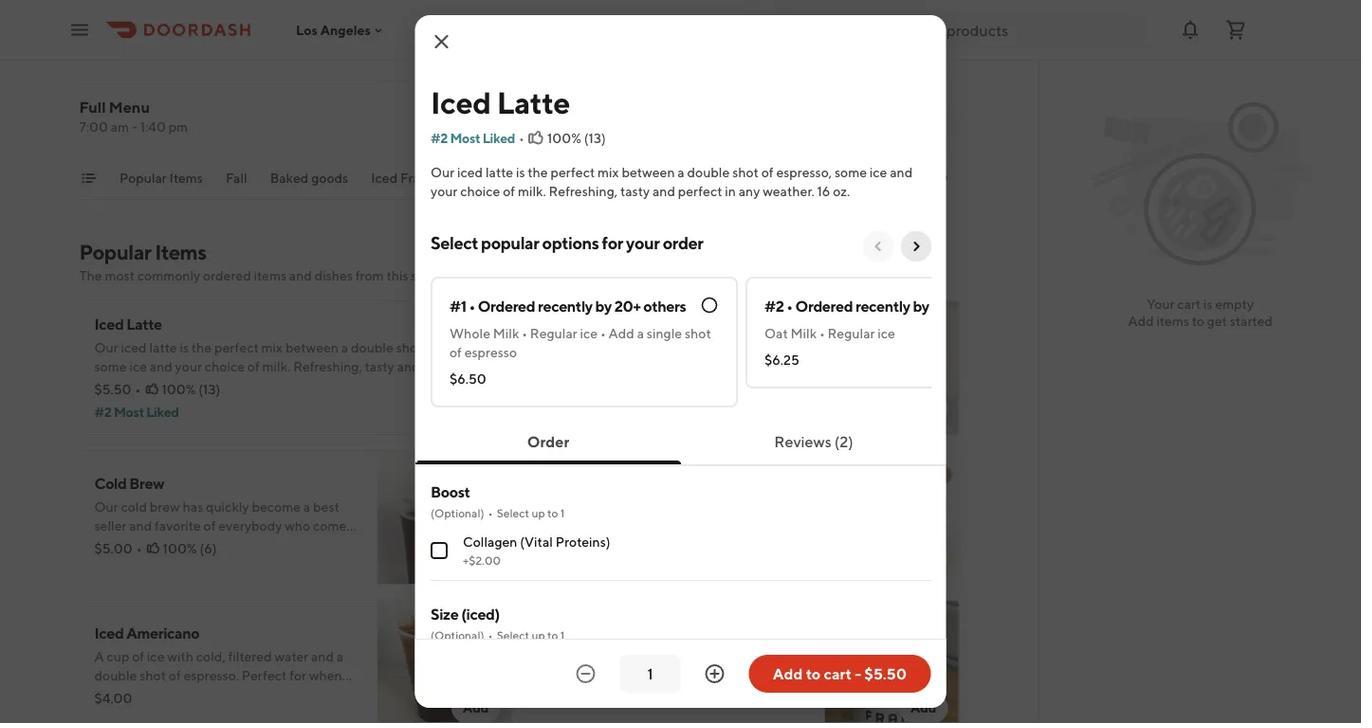 Task type: locate. For each thing, give the bounding box(es) containing it.
regular inside whole milk • regular ice • add a single shot of espresso
[[530, 326, 577, 341]]

#2 down $5.50 •
[[94, 405, 111, 420]]

1 vertical spatial oz.
[[189, 378, 206, 394]]

2 regular from the left
[[827, 326, 875, 341]]

popular items
[[119, 170, 202, 186]]

2 frank from the left
[[535, 170, 569, 186]]

1 vertical spatial choice
[[205, 359, 245, 375]]

2 recently from the left
[[855, 297, 910, 315]]

hot right iced frank staples
[[778, 170, 801, 186]]

any inside iced latte our iced latte is the perfect mix between a double shot of espresso, some ice and your choice of milk. refreshing, tasty and perfect in any weather. 16 oz.
[[94, 378, 116, 394]]

1 vertical spatial any
[[94, 378, 116, 394]]

specials for hot frank specials
[[572, 170, 622, 186]]

add to cart - $5.50
[[773, 665, 907, 683]]

shot left whole
[[396, 340, 423, 356]]

up up '(vital'
[[531, 507, 545, 520]]

0 horizontal spatial shot
[[396, 340, 423, 356]]

2 1 from the top
[[560, 629, 564, 642]]

frank inside hot frank specials button
[[535, 170, 569, 186]]

hot for hot frank specials
[[509, 170, 532, 186]]

0 vertical spatial any
[[738, 184, 760, 199]]

recently up almond
[[537, 297, 592, 315]]

latte inside iced latte our iced latte is the perfect mix between a double shot of espresso, some ice and your choice of milk. refreshing, tasty and perfect in any weather. 16 oz.
[[126, 315, 162, 333]]

1 horizontal spatial recently
[[855, 297, 910, 315]]

iced latte our iced latte is the perfect mix between a double shot of espresso, some ice and your choice of milk. refreshing, tasty and perfect in any weather. 16 oz.
[[94, 315, 496, 394]]

a left single
[[637, 326, 644, 341]]

iced americano
[[94, 625, 199, 643]]

100% (13) for iced latte
[[162, 382, 220, 397]]

iced down close iced latte image
[[430, 84, 491, 120]]

(13) right $5.50 •
[[199, 382, 220, 397]]

1 horizontal spatial any
[[738, 184, 760, 199]]

0 vertical spatial between
[[621, 165, 674, 180]]

notification bell image
[[1179, 18, 1202, 41]]

1 horizontal spatial hot
[[778, 170, 801, 186]]

ice inside whole milk • regular ice • add a single shot of espresso
[[580, 326, 597, 341]]

100% (6)
[[163, 541, 217, 557]]

0 horizontal spatial 16
[[173, 378, 186, 394]]

1 frank from the left
[[400, 170, 434, 186]]

popular inside button
[[119, 170, 166, 186]]

by up blueberry
[[595, 297, 611, 315]]

(13) down almond blueberry overnight oats
[[647, 391, 669, 407]]

fall
[[225, 170, 247, 186]]

open menu image
[[68, 18, 91, 41]]

your inside iced latte our iced latte is the perfect mix between a double shot of espresso, some ice and your choice of milk. refreshing, tasty and perfect in any weather. 16 oz.
[[175, 359, 202, 375]]

#2 most liked down "iced latte"
[[430, 130, 515, 146]]

1 staples from the left
[[711, 170, 755, 186]]

items down your
[[1157, 314, 1189, 329]]

regular down #1 • ordered recently by 20+ others
[[530, 326, 577, 341]]

(13) for almond blueberry overnight oats
[[647, 391, 669, 407]]

milk.
[[517, 184, 546, 199], [262, 359, 291, 375]]

0 vertical spatial up
[[531, 507, 545, 520]]

frank inside iced frank staples button
[[674, 170, 708, 186]]

between down dishes
[[285, 340, 339, 356]]

2 hot from the left
[[778, 170, 801, 186]]

our
[[430, 165, 454, 180], [94, 340, 118, 356]]

3 hot from the left
[[937, 170, 960, 186]]

(vital
[[520, 535, 552, 550]]

1 hot from the left
[[509, 170, 532, 186]]

100% (13) right $5.50 •
[[162, 382, 220, 397]]

0 horizontal spatial between
[[285, 340, 339, 356]]

some left the scroll menu navigation right 'icon'
[[834, 165, 867, 180]]

by down next image
[[912, 297, 929, 315]]

is down commonly
[[180, 340, 189, 356]]

size
[[430, 606, 458, 624]]

staples for hot frank staples
[[841, 170, 885, 186]]

0 horizontal spatial double
[[351, 340, 394, 356]]

100% (13) down blueberry
[[610, 391, 669, 407]]

up left vanilla
[[531, 629, 545, 642]]

your
[[430, 184, 457, 199], [626, 232, 659, 253], [175, 359, 202, 375]]

of
[[105, 17, 115, 30], [761, 165, 773, 180], [502, 184, 515, 199], [425, 340, 437, 356], [449, 345, 461, 360], [247, 359, 260, 375]]

popular inside popular items the most commonly ordered items and dishes from this store
[[79, 240, 151, 265]]

is
[[515, 165, 525, 180], [1204, 296, 1213, 312], [180, 340, 189, 356]]

1 1 from the top
[[560, 507, 564, 520]]

1 horizontal spatial shot
[[684, 326, 711, 341]]

(2)
[[834, 433, 853, 451]]

1 recently from the left
[[537, 297, 592, 315]]

1 up from the top
[[531, 507, 545, 520]]

frank for hot frank specials
[[535, 170, 569, 186]]

0 horizontal spatial espresso,
[[440, 340, 496, 356]]

1 (optional) from the top
[[430, 507, 484, 520]]

1 20+ from the left
[[614, 297, 640, 315]]

ordered for #2
[[795, 297, 852, 315]]

refreshing,
[[548, 184, 617, 199], [293, 359, 362, 375]]

none checkbox inside the boost 'group'
[[430, 543, 447, 560]]

add button for cold brew
[[451, 544, 500, 574]]

iced left the scroll menu navigation right 'icon'
[[908, 170, 935, 186]]

between
[[621, 165, 674, 180], [285, 340, 339, 356]]

0 horizontal spatial 100% (13)
[[162, 382, 220, 397]]

2 by from the left
[[912, 297, 929, 315]]

and inside popular items the most commonly ordered items and dishes from this store
[[289, 268, 312, 284]]

iced latte dialog
[[415, 15, 1052, 724]]

latte down most
[[126, 315, 162, 333]]

2 ordered from the left
[[795, 297, 852, 315]]

ordered up oat milk • regular ice
[[795, 297, 852, 315]]

milk
[[493, 326, 519, 341], [790, 326, 816, 341]]

1 vertical spatial 16
[[173, 378, 186, 394]]

0 horizontal spatial refreshing,
[[293, 359, 362, 375]]

baked
[[270, 170, 308, 186]]

(6)
[[200, 541, 217, 557]]

between inside our iced latte is the perfect mix between a double shot of espresso, some ice and your choice of milk. refreshing, tasty and perfect in any weather. 16 oz.
[[621, 165, 674, 180]]

milk. inside our iced latte is the perfect mix between a double shot of espresso, some ice and your choice of milk. refreshing, tasty and perfect in any weather. 16 oz.
[[517, 184, 546, 199]]

the up the popular
[[527, 165, 548, 180]]

refreshing, down dishes
[[293, 359, 362, 375]]

iced latte
[[430, 84, 570, 120]]

items inside button
[[169, 170, 202, 186]]

add
[[1128, 314, 1154, 329], [608, 326, 634, 341], [463, 401, 489, 416], [463, 551, 489, 566], [773, 665, 803, 683], [463, 701, 489, 716], [911, 701, 937, 716]]

regular
[[530, 326, 577, 341], [827, 326, 875, 341]]

2 milk from the left
[[790, 326, 816, 341]]

1 horizontal spatial staples
[[841, 170, 885, 186]]

latte down commonly
[[149, 340, 177, 356]]

0 vertical spatial is
[[515, 165, 525, 180]]

1 regular from the left
[[530, 326, 577, 341]]

between up order
[[621, 165, 674, 180]]

close iced latte image
[[430, 30, 453, 53]]

add button up (iced)
[[451, 544, 500, 574]]

milk for oat
[[790, 326, 816, 341]]

iced americano image
[[377, 600, 512, 724]]

#2
[[430, 130, 447, 146], [764, 297, 784, 315], [94, 405, 111, 420]]

1 vertical spatial -
[[855, 665, 861, 683]]

iced up $5.50 •
[[121, 340, 147, 356]]

1 vertical spatial between
[[285, 340, 339, 356]]

0 vertical spatial cart
[[1177, 296, 1201, 312]]

1 milk from the left
[[493, 326, 519, 341]]

2 (optional) from the top
[[430, 629, 484, 642]]

0 horizontal spatial $5.50
[[94, 382, 131, 397]]

20+
[[614, 297, 640, 315], [932, 297, 958, 315]]

and left $6.50
[[397, 359, 420, 375]]

double inside our iced latte is the perfect mix between a double shot of espresso, some ice and your choice of milk. refreshing, tasty and perfect in any weather. 16 oz.
[[687, 165, 729, 180]]

None checkbox
[[430, 543, 447, 560]]

double
[[687, 165, 729, 180], [351, 340, 394, 356]]

1 vertical spatial espresso,
[[440, 340, 496, 356]]

overnight
[[667, 325, 736, 343]]

popular up most
[[79, 240, 151, 265]]

shot left 'hot frank staples'
[[732, 165, 758, 180]]

refreshing, inside our iced latte is the perfect mix between a double shot of espresso, some ice and your choice of milk. refreshing, tasty and perfect in any weather. 16 oz.
[[548, 184, 617, 199]]

am
[[111, 119, 129, 135]]

1 horizontal spatial latte
[[496, 84, 570, 120]]

100% up hot frank specials
[[547, 130, 581, 146]]

0 vertical spatial your
[[430, 184, 457, 199]]

items for popular items the most commonly ordered items and dishes from this store
[[155, 240, 206, 265]]

2 vertical spatial select
[[496, 629, 529, 642]]

1 vertical spatial latte
[[126, 315, 162, 333]]

cold brew image
[[377, 451, 512, 585]]

ice up $5.50 •
[[129, 359, 147, 375]]

shot
[[732, 165, 758, 180], [684, 326, 711, 341], [396, 340, 423, 356]]

• down "iced latte"
[[518, 130, 524, 146]]

0 vertical spatial tasty
[[620, 184, 649, 199]]

espresso, inside iced latte our iced latte is the perfect mix between a double shot of espresso, some ice and your choice of milk. refreshing, tasty and perfect in any weather. 16 oz.
[[440, 340, 496, 356]]

teas
[[1071, 170, 1098, 186]]

in
[[725, 184, 736, 199], [469, 359, 481, 375]]

1 horizontal spatial our
[[430, 165, 454, 180]]

iced inside button
[[908, 170, 935, 186]]

• inside boost (optional) • select up to 1
[[488, 507, 492, 520]]

some up $5.50 •
[[94, 359, 127, 375]]

latte for iced latte our iced latte is the perfect mix between a double shot of espresso, some ice and your choice of milk. refreshing, tasty and perfect in any weather. 16 oz.
[[126, 315, 162, 333]]

0 horizontal spatial mix
[[261, 340, 283, 356]]

shot inside our iced latte is the perfect mix between a double shot of espresso, some ice and your choice of milk. refreshing, tasty and perfect in any weather. 16 oz.
[[732, 165, 758, 180]]

double down from
[[351, 340, 394, 356]]

0 horizontal spatial $6.25
[[542, 691, 577, 707]]

• up oat
[[786, 297, 792, 315]]

iced for iced americano
[[94, 625, 124, 643]]

iced for iced latte
[[430, 84, 491, 120]]

and left teas
[[1045, 170, 1068, 186]]

0 horizontal spatial our
[[94, 340, 118, 356]]

items inside the your cart is empty add items to get started
[[1157, 314, 1189, 329]]

0 vertical spatial the
[[527, 165, 548, 180]]

1 vertical spatial liked
[[146, 405, 179, 420]]

ordered
[[477, 297, 535, 315], [795, 297, 852, 315]]

- inside full menu 7:00 am - 1:40 pm
[[132, 119, 138, 135]]

your
[[1147, 296, 1175, 312]]

1 horizontal spatial oz.
[[833, 184, 850, 199]]

0 horizontal spatial the
[[191, 340, 212, 356]]

specials
[[437, 170, 487, 186], [572, 170, 622, 186]]

by for #2 • ordered recently by 20+ others
[[912, 297, 929, 315]]

0 vertical spatial $6.25
[[764, 352, 799, 368]]

0 vertical spatial #2
[[430, 130, 447, 146]]

0 horizontal spatial some
[[94, 359, 127, 375]]

1 vertical spatial latte
[[149, 340, 177, 356]]

1 vertical spatial our
[[94, 340, 118, 356]]

(13)
[[584, 130, 605, 146], [199, 382, 220, 397], [647, 391, 669, 407]]

up
[[531, 507, 545, 520], [531, 629, 545, 642]]

others
[[643, 297, 686, 315], [961, 297, 1003, 315]]

1 by from the left
[[595, 297, 611, 315]]

hot up the popular
[[509, 170, 532, 186]]

2 staples from the left
[[841, 170, 885, 186]]

between inside iced latte our iced latte is the perfect mix between a double shot of espresso, some ice and your choice of milk. refreshing, tasty and perfect in any weather. 16 oz.
[[285, 340, 339, 356]]

• down decrease quantity by 1 icon
[[581, 691, 586, 707]]

iced
[[457, 165, 482, 180], [121, 340, 147, 356]]

mix inside iced latte our iced latte is the perfect mix between a double shot of espresso, some ice and your choice of milk. refreshing, tasty and perfect in any weather. 16 oz.
[[261, 340, 283, 356]]

specials up for
[[572, 170, 622, 186]]

staples for iced frank staples
[[711, 170, 755, 186]]

2 horizontal spatial is
[[1204, 296, 1213, 312]]

0 horizontal spatial ordered
[[477, 297, 535, 315]]

1 horizontal spatial (13)
[[584, 130, 605, 146]]

1 vertical spatial #2 most liked
[[94, 405, 179, 420]]

ice inside iced latte our iced latte is the perfect mix between a double shot of espresso, some ice and your choice of milk. refreshing, tasty and perfect in any weather. 16 oz.
[[129, 359, 147, 375]]

frank inside iced frank specials button
[[400, 170, 434, 186]]

ordered for #1
[[477, 297, 535, 315]]

2 others from the left
[[961, 297, 1003, 315]]

iced left 'americano'
[[94, 625, 124, 643]]

1 horizontal spatial milk
[[790, 326, 816, 341]]

2 horizontal spatial 100% (13)
[[610, 391, 669, 407]]

oz. inside iced latte our iced latte is the perfect mix between a double shot of espresso, some ice and your choice of milk. refreshing, tasty and perfect in any weather. 16 oz.
[[189, 378, 206, 394]]

2 vertical spatial #2
[[94, 405, 111, 420]]

Current quantity is 1 number field
[[631, 664, 669, 685]]

100% right $5.50 •
[[162, 382, 196, 397]]

mix down popular items the most commonly ordered items and dishes from this store
[[261, 340, 283, 356]]

our inside iced latte our iced latte is the perfect mix between a double shot of espresso, some ice and your choice of milk. refreshing, tasty and perfect in any weather. 16 oz.
[[94, 340, 118, 356]]

0 vertical spatial (optional)
[[430, 507, 484, 520]]

#2 most liked inside iced latte dialog
[[430, 130, 515, 146]]

2 vertical spatial your
[[175, 359, 202, 375]]

100% (13)
[[547, 130, 605, 146], [162, 382, 220, 397], [610, 391, 669, 407]]

to inside size (iced) (optional) • select up to 1
[[547, 629, 558, 642]]

add button down $6.50
[[451, 394, 500, 424]]

ice down #1 • ordered recently by 20+ others
[[580, 326, 597, 341]]

iced inside dialog
[[430, 84, 491, 120]]

0 horizontal spatial in
[[469, 359, 481, 375]]

-
[[132, 119, 138, 135], [855, 665, 861, 683]]

most down $5.50 •
[[114, 405, 144, 420]]

hot inside button
[[937, 170, 960, 186]]

and left the scroll menu navigation right 'icon'
[[890, 165, 912, 180]]

milk for whole
[[493, 326, 519, 341]]

items up commonly
[[155, 240, 206, 265]]

1 horizontal spatial cart
[[1177, 296, 1201, 312]]

select inside boost (optional) • select up to 1
[[496, 507, 529, 520]]

1 inside size (iced) (optional) • select up to 1
[[560, 629, 564, 642]]

0 vertical spatial 1
[[560, 507, 564, 520]]

iced for iced latte our iced latte is the perfect mix between a double shot of espresso, some ice and your choice of milk. refreshing, tasty and perfect in any weather. 16 oz.
[[94, 315, 124, 333]]

popular for popular items the most commonly ordered items and dishes from this store
[[79, 240, 151, 265]]

1 vertical spatial select
[[496, 507, 529, 520]]

$6.25 •
[[542, 691, 586, 707]]

milk up espresso
[[493, 326, 519, 341]]

items inside popular items the most commonly ordered items and dishes from this store
[[155, 240, 206, 265]]

popular down the 1:40
[[119, 170, 166, 186]]

(13) up hot frank specials
[[584, 130, 605, 146]]

(optional) inside size (iced) (optional) • select up to 1
[[430, 629, 484, 642]]

0 horizontal spatial is
[[180, 340, 189, 356]]

the inside our iced latte is the perfect mix between a double shot of espresso, some ice and your choice of milk. refreshing, tasty and perfect in any weather. 16 oz.
[[527, 165, 548, 180]]

0 horizontal spatial choice
[[205, 359, 245, 375]]

decrease quantity by 1 image
[[574, 663, 597, 686]]

100% for iced latte
[[162, 382, 196, 397]]

1 specials from the left
[[437, 170, 487, 186]]

liked up the brew
[[146, 405, 179, 420]]

perfect
[[550, 165, 595, 180], [678, 184, 722, 199], [214, 340, 259, 356], [422, 359, 467, 375]]

shot inside whole milk • regular ice • add a single shot of espresso
[[684, 326, 711, 341]]

1 horizontal spatial iced
[[457, 165, 482, 180]]

1 horizontal spatial espresso,
[[776, 165, 832, 180]]

fall button
[[225, 169, 247, 199]]

and up order
[[652, 184, 675, 199]]

0 horizontal spatial tasty
[[365, 359, 394, 375]]

items left "fall"
[[169, 170, 202, 186]]

goods
[[311, 170, 348, 186]]

tasty left $6.50
[[365, 359, 394, 375]]

0 vertical spatial popular
[[119, 170, 166, 186]]

our iced latte is the perfect mix between a double shot of espresso, some ice and your choice of milk. refreshing, tasty and perfect in any weather. 16 oz.
[[430, 165, 912, 199]]

popular
[[481, 232, 539, 253]]

0 horizontal spatial latte
[[149, 340, 177, 356]]

los
[[296, 22, 318, 38]]

of down whole
[[449, 345, 461, 360]]

cart inside the your cart is empty add items to get started
[[1177, 296, 1201, 312]]

stars
[[126, 17, 149, 30]]

1 others from the left
[[643, 297, 686, 315]]

items
[[254, 268, 287, 284], [1157, 314, 1189, 329]]

20+ for #2 • ordered recently by 20+ others
[[932, 297, 958, 315]]

scroll menu navigation right image
[[937, 171, 952, 186]]

4 frank from the left
[[804, 170, 838, 186]]

1 left vanilla
[[560, 629, 564, 642]]

choice inside iced latte our iced latte is the perfect mix between a double shot of espresso, some ice and your choice of milk. refreshing, tasty and perfect in any weather. 16 oz.
[[205, 359, 245, 375]]

1 horizontal spatial regular
[[827, 326, 875, 341]]

specials for iced frank specials
[[437, 170, 487, 186]]

hot frank staples button
[[778, 169, 885, 199]]

1 inside boost (optional) • select up to 1
[[560, 507, 564, 520]]

others for #1 • ordered recently by 20+ others
[[643, 297, 686, 315]]

#2 up oat
[[764, 297, 784, 315]]

specials inside button
[[572, 170, 622, 186]]

0 vertical spatial in
[[725, 184, 736, 199]]

regular for whole
[[530, 326, 577, 341]]

100% (13) for almond blueberry overnight oats
[[610, 391, 669, 407]]

hot inside button
[[778, 170, 801, 186]]

1 horizontal spatial mix
[[597, 165, 619, 180]]

#2 up 'iced frank specials'
[[430, 130, 447, 146]]

1 vertical spatial (optional)
[[430, 629, 484, 642]]

2 20+ from the left
[[932, 297, 958, 315]]

full menu 7:00 am - 1:40 pm
[[79, 98, 188, 135]]

$6.25 for $6.25 •
[[542, 691, 577, 707]]

1 ordered from the left
[[477, 297, 535, 315]]

mix inside our iced latte is the perfect mix between a double shot of espresso, some ice and your choice of milk. refreshing, tasty and perfect in any weather. 16 oz.
[[597, 165, 619, 180]]

whole milk • regular ice • add a single shot of espresso
[[449, 326, 711, 360]]

reviews (2) button
[[743, 423, 883, 461]]

single
[[646, 326, 682, 341]]

2 vertical spatial latte
[[622, 625, 657, 643]]

iced frank staples
[[645, 170, 755, 186]]

add right increase quantity by 1 icon
[[773, 665, 803, 683]]

our up $5.50 •
[[94, 340, 118, 356]]

2 specials from the left
[[572, 170, 622, 186]]

regular for oat
[[827, 326, 875, 341]]

2 vertical spatial $5.50
[[864, 665, 907, 683]]

0 vertical spatial espresso,
[[776, 165, 832, 180]]

• up the collagen on the bottom
[[488, 507, 492, 520]]

latte for iced latte
[[496, 84, 570, 120]]

1 vertical spatial is
[[1204, 296, 1213, 312]]

$6.25 inside iced latte dialog
[[764, 352, 799, 368]]

1 horizontal spatial -
[[855, 665, 861, 683]]

$5.50 for $5.50
[[542, 541, 579, 557]]

choice up the popular
[[460, 184, 500, 199]]

latte up current quantity is 1 number field
[[622, 625, 657, 643]]

to up '(vital'
[[547, 507, 558, 520]]

100% inside iced latte dialog
[[547, 130, 581, 146]]

0 horizontal spatial -
[[132, 119, 138, 135]]

milk right oat
[[790, 326, 816, 341]]

1 horizontal spatial liked
[[482, 130, 515, 146]]

1 horizontal spatial others
[[961, 297, 1003, 315]]

frank
[[400, 170, 434, 186], [535, 170, 569, 186], [674, 170, 708, 186], [804, 170, 838, 186]]

and inside button
[[1045, 170, 1068, 186]]

0 horizontal spatial milk.
[[262, 359, 291, 375]]

0 horizontal spatial items
[[254, 268, 287, 284]]

of inside whole milk • regular ice • add a single shot of espresso
[[449, 345, 461, 360]]

double up order
[[687, 165, 729, 180]]

a up order
[[677, 165, 684, 180]]

of left the 5 in the top left of the page
[[105, 17, 115, 30]]

0 horizontal spatial #2
[[94, 405, 111, 420]]

and left dishes
[[289, 268, 312, 284]]

your right for
[[626, 232, 659, 253]]

2 up from the top
[[531, 629, 545, 642]]

is inside our iced latte is the perfect mix between a double shot of espresso, some ice and your choice of milk. refreshing, tasty and perfect in any weather. 16 oz.
[[515, 165, 525, 180]]

previous image
[[870, 239, 886, 254]]

select up the collagen on the bottom
[[496, 507, 529, 520]]

to left vanilla
[[547, 629, 558, 642]]

latte inside dialog
[[496, 84, 570, 120]]

most
[[450, 130, 480, 146], [114, 405, 144, 420]]

weather. inside iced latte our iced latte is the perfect mix between a double shot of espresso, some ice and your choice of milk. refreshing, tasty and perfect in any weather. 16 oz.
[[118, 378, 170, 394]]

1 vertical spatial mix
[[261, 340, 283, 356]]

1 horizontal spatial double
[[687, 165, 729, 180]]

#2 most liked down $5.50 •
[[94, 405, 179, 420]]

recently up oat milk • regular ice
[[855, 297, 910, 315]]

add button
[[451, 394, 500, 424], [451, 544, 500, 574], [451, 693, 500, 724], [899, 693, 948, 724]]

1 horizontal spatial weather.
[[762, 184, 814, 199]]

100% for cold brew
[[163, 541, 197, 557]]

americano
[[126, 625, 199, 643]]

any inside our iced latte is the perfect mix between a double shot of espresso, some ice and your choice of milk. refreshing, tasty and perfect in any weather. 16 oz.
[[738, 184, 760, 199]]

(optional) down size
[[430, 629, 484, 642]]

latte down "iced latte"
[[485, 165, 513, 180]]

others for #2 • ordered recently by 20+ others
[[961, 297, 1003, 315]]

0 vertical spatial latte
[[496, 84, 570, 120]]

1 horizontal spatial milk.
[[517, 184, 546, 199]]

add button for iced vanilla latte
[[899, 693, 948, 724]]

iced inside iced latte our iced latte is the perfect mix between a double shot of espresso, some ice and your choice of milk. refreshing, tasty and perfect in any weather. 16 oz.
[[94, 315, 124, 333]]

•
[[518, 130, 524, 146], [469, 297, 475, 315], [786, 297, 792, 315], [521, 326, 527, 341], [600, 326, 605, 341], [819, 326, 825, 341], [135, 382, 141, 397], [584, 391, 589, 407], [488, 507, 492, 520], [136, 541, 142, 557], [488, 629, 492, 642], [581, 691, 586, 707]]

size (iced) (optional) • select up to 1
[[430, 606, 564, 642]]

ice left the scroll menu navigation right 'icon'
[[869, 165, 887, 180]]

1 horizontal spatial $5.50
[[542, 541, 579, 557]]

iced hot matcha, chai and teas button
[[908, 169, 1098, 199]]

oz.
[[833, 184, 850, 199], [189, 378, 206, 394]]

1 horizontal spatial choice
[[460, 184, 500, 199]]

100% (13) up hot frank specials
[[547, 130, 605, 146]]

add button down size (iced) (optional) • select up to 1
[[451, 693, 500, 724]]

add down your
[[1128, 314, 1154, 329]]

• inside size (iced) (optional) • select up to 1
[[488, 629, 492, 642]]

16 inside our iced latte is the perfect mix between a double shot of espresso, some ice and your choice of milk. refreshing, tasty and perfect in any weather. 16 oz.
[[817, 184, 830, 199]]

the down the ordered
[[191, 340, 212, 356]]

1 vertical spatial $5.50
[[542, 541, 579, 557]]

1 horizontal spatial the
[[527, 165, 548, 180]]

a inside whole milk • regular ice • add a single shot of espresso
[[637, 326, 644, 341]]

0 vertical spatial liked
[[482, 130, 515, 146]]

1 vertical spatial in
[[469, 359, 481, 375]]

3 frank from the left
[[674, 170, 708, 186]]

1 vertical spatial up
[[531, 629, 545, 642]]

0 vertical spatial our
[[430, 165, 454, 180]]

select down (iced)
[[496, 629, 529, 642]]

0 horizontal spatial any
[[94, 378, 116, 394]]

0 vertical spatial weather.
[[762, 184, 814, 199]]

popular for popular items
[[119, 170, 166, 186]]

• right the $6.00
[[584, 391, 589, 407]]

some
[[834, 165, 867, 180], [94, 359, 127, 375]]

100%
[[547, 130, 581, 146], [162, 382, 196, 397], [610, 391, 644, 407], [163, 541, 197, 557]]

1 horizontal spatial by
[[912, 297, 929, 315]]

1 horizontal spatial between
[[621, 165, 674, 180]]

choice down the ordered
[[205, 359, 245, 375]]

milk inside whole milk • regular ice • add a single shot of espresso
[[493, 326, 519, 341]]

hot frank specials
[[509, 170, 622, 186]]

almond blueberry overnight oats image
[[825, 301, 960, 435]]

items right the ordered
[[254, 268, 287, 284]]

$5.50
[[94, 382, 131, 397], [542, 541, 579, 557], [864, 665, 907, 683]]

in inside iced latte our iced latte is the perfect mix between a double shot of espresso, some ice and your choice of milk. refreshing, tasty and perfect in any weather. 16 oz.
[[469, 359, 481, 375]]

ordered
[[203, 268, 251, 284]]

0 horizontal spatial milk
[[493, 326, 519, 341]]

liked
[[482, 130, 515, 146], [146, 405, 179, 420]]



Task type: describe. For each thing, give the bounding box(es) containing it.
(iced)
[[461, 606, 499, 624]]

whole
[[449, 326, 490, 341]]

hot frank staples
[[778, 170, 885, 186]]

0 items, open order cart image
[[1225, 18, 1247, 41]]

los angeles
[[296, 22, 371, 38]]

iced inside iced latte our iced latte is the perfect mix between a double shot of espresso, some ice and your choice of milk. refreshing, tasty and perfect in any weather. 16 oz.
[[121, 340, 147, 356]]

iced for iced frank specials
[[371, 170, 397, 186]]

$6.50
[[449, 371, 486, 387]]

add inside button
[[773, 665, 803, 683]]

items for popular items
[[169, 170, 202, 186]]

iced for iced vanilla latte
[[542, 625, 571, 643]]

cart inside add to cart - $5.50 button
[[824, 665, 852, 683]]

perfect up the options
[[550, 165, 595, 180]]

- inside button
[[855, 665, 861, 683]]

some inside iced latte our iced latte is the perfect mix between a double shot of espresso, some ice and your choice of milk. refreshing, tasty and perfect in any weather. 16 oz.
[[94, 359, 127, 375]]

recently for #2
[[855, 297, 910, 315]]

#1
[[449, 297, 466, 315]]

popular items the most commonly ordered items and dishes from this store
[[79, 240, 441, 284]]

iced vanilla latte image
[[825, 600, 960, 724]]

this
[[386, 268, 408, 284]]

reviews (2)
[[774, 433, 853, 451]]

tasty inside iced latte our iced latte is the perfect mix between a double shot of espresso, some ice and your choice of milk. refreshing, tasty and perfect in any weather. 16 oz.
[[365, 359, 394, 375]]

a inside iced latte our iced latte is the perfect mix between a double shot of espresso, some ice and your choice of milk. refreshing, tasty and perfect in any weather. 16 oz.
[[341, 340, 348, 356]]

frank for hot frank staples
[[804, 170, 838, 186]]

iced for iced frank staples
[[645, 170, 671, 186]]

boost
[[430, 483, 470, 501]]

options
[[542, 232, 598, 253]]

+$2.00
[[462, 554, 500, 567]]

(13) for iced latte
[[199, 382, 220, 397]]

0 horizontal spatial liked
[[146, 405, 179, 420]]

ice down #2 • ordered recently by 20+ others at the right of the page
[[877, 326, 895, 341]]

vanilla
[[574, 625, 619, 643]]

collagen (vital proteins) +$2.00
[[462, 535, 610, 567]]

our inside our iced latte is the perfect mix between a double shot of espresso, some ice and your choice of milk. refreshing, tasty and perfect in any weather. 16 oz.
[[430, 165, 454, 180]]

perfect up order
[[678, 184, 722, 199]]

some inside our iced latte is the perfect mix between a double shot of espresso, some ice and your choice of milk. refreshing, tasty and perfect in any weather. 16 oz.
[[834, 165, 867, 180]]

• up the brew
[[135, 382, 141, 397]]

frank for iced frank staples
[[674, 170, 708, 186]]

hot frank specials button
[[509, 169, 622, 199]]

baked goods
[[270, 170, 348, 186]]

recently for #1
[[537, 297, 592, 315]]

in inside our iced latte is the perfect mix between a double shot of espresso, some ice and your choice of milk. refreshing, tasty and perfect in any weather. 16 oz.
[[725, 184, 736, 199]]

1 horizontal spatial #2
[[430, 130, 447, 146]]

to inside the your cart is empty add items to get started
[[1192, 314, 1205, 329]]

1 vertical spatial most
[[114, 405, 144, 420]]

almond
[[542, 325, 595, 343]]

$5.50 for $5.50 •
[[94, 382, 131, 397]]

hot for hot frank staples
[[778, 170, 801, 186]]

liked inside iced latte dialog
[[482, 130, 515, 146]]

add down the collagen on the bottom
[[463, 551, 489, 566]]

choice inside our iced latte is the perfect mix between a double shot of espresso, some ice and your choice of milk. refreshing, tasty and perfect in any weather. 16 oz.
[[460, 184, 500, 199]]

of left whole
[[425, 340, 437, 356]]

add to cart - $5.50 button
[[749, 655, 931, 693]]

your inside our iced latte is the perfect mix between a double shot of espresso, some ice and your choice of milk. refreshing, tasty and perfect in any weather. 16 oz.
[[430, 184, 457, 199]]

$6.00
[[542, 391, 580, 407]]

• right oat
[[819, 326, 825, 341]]

collagen
[[462, 535, 517, 550]]

reviews
[[774, 433, 831, 451]]

5
[[117, 17, 124, 30]]

up inside boost (optional) • select up to 1
[[531, 507, 545, 520]]

shot inside iced latte our iced latte is the perfect mix between a double shot of espresso, some ice and your choice of milk. refreshing, tasty and perfect in any weather. 16 oz.
[[396, 340, 423, 356]]

92%
[[607, 691, 633, 707]]

• right almond
[[600, 326, 605, 341]]

$5.00
[[94, 541, 133, 557]]

iced inside our iced latte is the perfect mix between a double shot of espresso, some ice and your choice of milk. refreshing, tasty and perfect in any weather. 16 oz.
[[457, 165, 482, 180]]

double inside iced latte our iced latte is the perfect mix between a double shot of espresso, some ice and your choice of milk. refreshing, tasty and perfect in any weather. 16 oz.
[[351, 340, 394, 356]]

items inside popular items the most commonly ordered items and dishes from this store
[[254, 268, 287, 284]]

$5.50 inside button
[[864, 665, 907, 683]]

baked goods button
[[270, 169, 348, 199]]

boost (optional) • select up to 1
[[430, 483, 564, 520]]

chai
[[1015, 170, 1043, 186]]

16 inside iced latte our iced latte is the perfect mix between a double shot of espresso, some ice and your choice of milk. refreshing, tasty and perfect in any weather. 16 oz.
[[173, 378, 186, 394]]

$5.50 •
[[94, 382, 141, 397]]

hot latte image
[[825, 451, 960, 585]]

of 5 stars
[[105, 17, 149, 30]]

for
[[601, 232, 623, 253]]

commonly
[[137, 268, 200, 284]]

$6.25 for $6.25
[[764, 352, 799, 368]]

to inside boost (optional) • select up to 1
[[547, 507, 558, 520]]

almond blueberry overnight oats
[[542, 325, 771, 343]]

los angeles button
[[296, 22, 386, 38]]

1:40
[[140, 119, 166, 135]]

increase quantity by 1 image
[[703, 663, 726, 686]]

empty
[[1215, 296, 1254, 312]]

blueberry
[[598, 325, 664, 343]]

perfect down the ordered
[[214, 340, 259, 356]]

espresso, inside our iced latte is the perfect mix between a double shot of espresso, some ice and your choice of milk. refreshing, tasty and perfect in any weather. 16 oz.
[[776, 165, 832, 180]]

iced frank specials button
[[371, 169, 487, 199]]

most
[[105, 268, 135, 284]]

• right $5.00 at the left bottom of the page
[[136, 541, 142, 557]]

100% (13) inside iced latte dialog
[[547, 130, 605, 146]]

the
[[79, 268, 102, 284]]

frank for iced frank specials
[[400, 170, 434, 186]]

$5.00 •
[[94, 541, 142, 557]]

latte inside iced latte our iced latte is the perfect mix between a double shot of espresso, some ice and your choice of milk. refreshing, tasty and perfect in any weather. 16 oz.
[[149, 340, 177, 356]]

select inside size (iced) (optional) • select up to 1
[[496, 629, 529, 642]]

• right #1 on the left
[[469, 297, 475, 315]]

started
[[1230, 314, 1273, 329]]

(optional) inside boost (optional) • select up to 1
[[430, 507, 484, 520]]

#2 • ordered recently by 20+ others
[[764, 297, 1003, 315]]

tasty inside our iced latte is the perfect mix between a double shot of espresso, some ice and your choice of milk. refreshing, tasty and perfect in any weather. 16 oz.
[[620, 184, 649, 199]]

92% (14)
[[607, 691, 658, 707]]

your cart is empty add items to get started
[[1128, 296, 1273, 329]]

• left almond
[[521, 326, 527, 341]]

oz. inside our iced latte is the perfect mix between a double shot of espresso, some ice and your choice of milk. refreshing, tasty and perfect in any weather. 16 oz.
[[833, 184, 850, 199]]

add inside the your cart is empty add items to get started
[[1128, 314, 1154, 329]]

boost group
[[430, 482, 931, 581]]

perfect down whole
[[422, 359, 467, 375]]

add inside whole milk • regular ice • add a single shot of espresso
[[608, 326, 634, 341]]

angeles
[[320, 22, 371, 38]]

refreshing, inside iced latte our iced latte is the perfect mix between a double shot of espresso, some ice and your choice of milk. refreshing, tasty and perfect in any weather. 16 oz.
[[293, 359, 362, 375]]

get
[[1207, 314, 1227, 329]]

espresso
[[464, 345, 517, 360]]

iced for iced hot matcha, chai and teas
[[908, 170, 935, 186]]

add button for iced americano
[[451, 693, 500, 724]]

dishes
[[315, 268, 353, 284]]

of left 'hot frank staples'
[[761, 165, 773, 180]]

add down $6.50
[[463, 401, 489, 416]]

iced frank specials
[[371, 170, 487, 186]]

add down size (iced) (optional) • select up to 1
[[463, 701, 489, 716]]

20+ for #1 • ordered recently by 20+ others
[[614, 297, 640, 315]]

0 vertical spatial select
[[430, 232, 478, 253]]

most inside iced latte dialog
[[450, 130, 480, 146]]

weather. inside our iced latte is the perfect mix between a double shot of espresso, some ice and your choice of milk. refreshing, tasty and perfect in any weather. 16 oz.
[[762, 184, 814, 199]]

latte inside our iced latte is the perfect mix between a double shot of espresso, some ice and your choice of milk. refreshing, tasty and perfect in any weather. 16 oz.
[[485, 165, 513, 180]]

order
[[527, 433, 569, 451]]

ice inside our iced latte is the perfect mix between a double shot of espresso, some ice and your choice of milk. refreshing, tasty and perfect in any weather. 16 oz.
[[869, 165, 887, 180]]

to inside button
[[806, 665, 821, 683]]

0 horizontal spatial #2 most liked
[[94, 405, 179, 420]]

is inside the your cart is empty add items to get started
[[1204, 296, 1213, 312]]

add down add to cart - $5.50 button
[[911, 701, 937, 716]]

order
[[662, 232, 703, 253]]

a inside our iced latte is the perfect mix between a double shot of espresso, some ice and your choice of milk. refreshing, tasty and perfect in any weather. 16 oz.
[[677, 165, 684, 180]]

is inside iced latte our iced latte is the perfect mix between a double shot of espresso, some ice and your choice of milk. refreshing, tasty and perfect in any weather. 16 oz.
[[180, 340, 189, 356]]

(13) inside iced latte dialog
[[584, 130, 605, 146]]

#1 • ordered recently by 20+ others
[[449, 297, 686, 315]]

iced hot matcha, chai and teas
[[908, 170, 1098, 186]]

popular items button
[[119, 169, 202, 199]]

from
[[356, 268, 384, 284]]

matcha,
[[963, 170, 1012, 186]]

2 horizontal spatial latte
[[622, 625, 657, 643]]

order button
[[496, 423, 599, 461]]

100% for almond blueberry overnight oats
[[610, 391, 644, 407]]

menu
[[109, 98, 150, 116]]

pm
[[169, 119, 188, 135]]

the inside iced latte our iced latte is the perfect mix between a double shot of espresso, some ice and your choice of milk. refreshing, tasty and perfect in any weather. 16 oz.
[[191, 340, 212, 356]]

of down the ordered
[[247, 359, 260, 375]]

proteins)
[[555, 535, 610, 550]]

1 vertical spatial your
[[626, 232, 659, 253]]

next image
[[908, 239, 923, 254]]

milk. inside iced latte our iced latte is the perfect mix between a double shot of espresso, some ice and your choice of milk. refreshing, tasty and perfect in any weather. 16 oz.
[[262, 359, 291, 375]]

oat milk • regular ice
[[764, 326, 895, 341]]

up inside size (iced) (optional) • select up to 1
[[531, 629, 545, 642]]

and down commonly
[[150, 359, 172, 375]]

oats
[[738, 325, 771, 343]]

2 horizontal spatial #2
[[764, 297, 784, 315]]

iced frank staples button
[[645, 169, 755, 199]]

7:00
[[79, 119, 108, 135]]

brew
[[129, 475, 164, 493]]

$6.00 •
[[542, 391, 589, 407]]

by for #1 • ordered recently by 20+ others
[[595, 297, 611, 315]]

cold brew
[[94, 475, 164, 493]]

cold
[[94, 475, 127, 493]]

of up the popular
[[502, 184, 515, 199]]

(14)
[[636, 691, 658, 707]]

full
[[79, 98, 106, 116]]

oat
[[764, 326, 788, 341]]

iced vanilla latte
[[542, 625, 657, 643]]

store
[[411, 268, 441, 284]]



Task type: vqa. For each thing, say whether or not it's contained in the screenshot.
the 1,000+ ratings •
no



